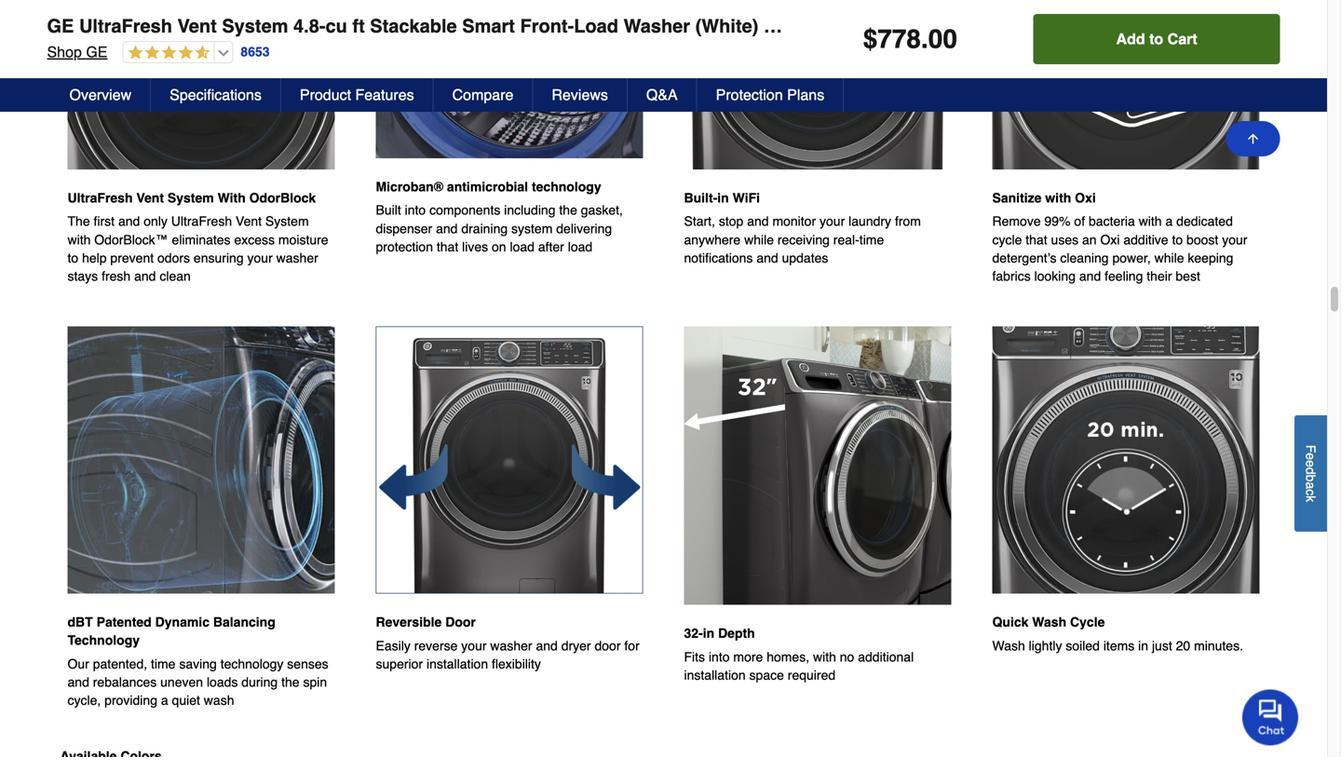 Task type: vqa. For each thing, say whether or not it's contained in the screenshot.


Task type: locate. For each thing, give the bounding box(es) containing it.
$ 778 . 00
[[863, 24, 957, 54]]

and left dryer
[[536, 638, 558, 653]]

technology up during
[[220, 657, 284, 671]]

in inside "32-in depth fits into more homes, with no additional installation space required"
[[703, 626, 715, 641]]

help
[[82, 250, 107, 265]]

shop
[[47, 43, 82, 61]]

1 horizontal spatial washer
[[490, 638, 532, 653]]

2 horizontal spatial vent
[[236, 214, 262, 229]]

time down the laundry
[[859, 232, 884, 247]]

your inside sanitize with oxi remove 99% of bacteria with a dedicated cycle that uses an oxi additive to boost your detergent's cleaning power, while keeping fabrics looking and feeling their best
[[1222, 232, 1248, 247]]

0 horizontal spatial oxi
[[1075, 190, 1096, 205]]

0 vertical spatial the
[[559, 203, 577, 218]]

saving
[[179, 657, 217, 671]]

dbt patented dynamic balancing technology our patented, time saving technology senses and rebalances uneven loads during the spin cycle, providing a quiet wash
[[68, 615, 328, 708]]

1 vertical spatial vent
[[136, 190, 164, 205]]

and down wifi
[[747, 214, 769, 229]]

stop
[[719, 214, 744, 229]]

from
[[895, 214, 921, 229]]

0 vertical spatial vent
[[177, 15, 217, 37]]

1 vertical spatial into
[[709, 649, 730, 664]]

your down excess
[[247, 250, 273, 265]]

1 horizontal spatial vent
[[177, 15, 217, 37]]

e
[[1303, 453, 1318, 460], [1303, 460, 1318, 467]]

remove
[[992, 214, 1041, 229]]

time inside built-in wifi start, stop and monitor your laundry from anywhere while receiving real-time notifications and updates
[[859, 232, 884, 247]]

odorblock™
[[94, 232, 168, 247]]

a left the quiet
[[161, 693, 168, 708]]

your inside reversible door easily reverse your washer and dryer door for superior installation flexibility
[[461, 638, 487, 653]]

specifications button
[[151, 78, 281, 112]]

that inside microban® antimicrobial technology built into components including the gasket, dispenser and draining system delivering protection that lives on load after load
[[437, 239, 458, 254]]

ge up 'shop'
[[47, 15, 74, 37]]

a inside button
[[1303, 482, 1318, 489]]

0 vertical spatial time
[[859, 232, 884, 247]]

2 horizontal spatial a
[[1303, 482, 1318, 489]]

to
[[1149, 30, 1163, 48], [1172, 232, 1183, 247], [68, 250, 78, 265]]

1 horizontal spatial a
[[1166, 214, 1173, 229]]

1 e from the top
[[1303, 453, 1318, 460]]

1 vertical spatial ultrafresh
[[68, 190, 133, 205]]

1 horizontal spatial load
[[568, 239, 593, 254]]

compare button
[[434, 78, 533, 112]]

and down 'prevent' on the left of page
[[134, 269, 156, 284]]

0 vertical spatial washer
[[276, 250, 318, 265]]

wifi
[[733, 190, 760, 205]]

8653
[[241, 44, 270, 59]]

1 vertical spatial while
[[1155, 250, 1184, 265]]

with inside "32-in depth fits into more homes, with no additional installation space required"
[[813, 649, 836, 664]]

in left wifi
[[717, 190, 729, 205]]

0 horizontal spatial ge
[[47, 15, 74, 37]]

load
[[574, 15, 618, 37]]

while up their
[[1155, 250, 1184, 265]]

with inside ultrafresh vent system with odorblock the first and only ultrafresh vent system with odorblock™ eliminates excess moisture to help prevent odors ensuring your washer stays fresh and clean
[[68, 232, 91, 247]]

for
[[624, 638, 640, 653]]

homes,
[[767, 649, 809, 664]]

1 vertical spatial ge
[[86, 43, 108, 61]]

technology
[[532, 179, 601, 194], [220, 657, 284, 671]]

2 e from the top
[[1303, 460, 1318, 467]]

load down system
[[510, 239, 535, 254]]

washer down moisture
[[276, 250, 318, 265]]

wash down quick
[[992, 638, 1025, 653]]

required
[[788, 668, 836, 683]]

system
[[511, 221, 553, 236]]

0 horizontal spatial in
[[703, 626, 715, 641]]

with down the the
[[68, 232, 91, 247]]

in left just
[[1138, 638, 1148, 653]]

system
[[222, 15, 288, 37], [168, 190, 214, 205], [265, 214, 309, 229]]

ge right 'shop'
[[86, 43, 108, 61]]

0 horizontal spatial technology
[[220, 657, 284, 671]]

1 horizontal spatial into
[[709, 649, 730, 664]]

dynamic
[[155, 615, 210, 630]]

1 horizontal spatial wash
[[1032, 615, 1067, 630]]

depth
[[718, 626, 755, 641]]

no
[[840, 649, 854, 664]]

1 horizontal spatial while
[[1155, 250, 1184, 265]]

0 horizontal spatial time
[[151, 657, 176, 671]]

installation
[[427, 657, 488, 671], [684, 668, 746, 683]]

1 horizontal spatial ge
[[86, 43, 108, 61]]

with
[[1045, 190, 1071, 205], [1139, 214, 1162, 229], [68, 232, 91, 247], [813, 649, 836, 664]]

vent up 4.6 stars image
[[177, 15, 217, 37]]

0 horizontal spatial a
[[161, 693, 168, 708]]

installation inside "32-in depth fits into more homes, with no additional installation space required"
[[684, 668, 746, 683]]

technology up the gasket,
[[532, 179, 601, 194]]

1 horizontal spatial to
[[1149, 30, 1163, 48]]

protection plans
[[716, 86, 824, 103]]

2 vertical spatial to
[[68, 250, 78, 265]]

0 vertical spatial technology
[[532, 179, 601, 194]]

to left boost
[[1172, 232, 1183, 247]]

wash up lightly
[[1032, 615, 1067, 630]]

0 horizontal spatial while
[[744, 232, 774, 247]]

product features
[[300, 86, 414, 103]]

balancing
[[213, 615, 275, 630]]

q&a
[[646, 86, 678, 103]]

1 vertical spatial oxi
[[1100, 232, 1120, 247]]

with up the required
[[813, 649, 836, 664]]

1 vertical spatial wash
[[992, 638, 1025, 653]]

load
[[510, 239, 535, 254], [568, 239, 593, 254]]

plans
[[787, 86, 824, 103]]

installation down fits
[[684, 668, 746, 683]]

into up dispenser
[[405, 203, 426, 218]]

into inside "32-in depth fits into more homes, with no additional installation space required"
[[709, 649, 730, 664]]

real-
[[833, 232, 859, 247]]

0 horizontal spatial that
[[437, 239, 458, 254]]

installation down reverse
[[427, 657, 488, 671]]

1 vertical spatial technology
[[220, 657, 284, 671]]

a inside dbt patented dynamic balancing technology our patented, time saving technology senses and rebalances uneven loads during the spin cycle, providing a quiet wash
[[161, 693, 168, 708]]

soiled
[[1066, 638, 1100, 653]]

vent up only
[[136, 190, 164, 205]]

washer inside reversible door easily reverse your washer and dryer door for superior installation flexibility
[[490, 638, 532, 653]]

0 horizontal spatial to
[[68, 250, 78, 265]]

your down door at the left bottom of page
[[461, 638, 487, 653]]

prevent
[[110, 250, 154, 265]]

0 vertical spatial ge
[[47, 15, 74, 37]]

built-in wifi start, stop and monitor your laundry from anywhere while receiving real-time notifications and updates
[[684, 190, 921, 265]]

and inside reversible door easily reverse your washer and dryer door for superior installation flexibility
[[536, 638, 558, 653]]

0 vertical spatial into
[[405, 203, 426, 218]]

while
[[744, 232, 774, 247], [1155, 250, 1184, 265]]

a up additive
[[1166, 214, 1173, 229]]

in for built-
[[717, 190, 729, 205]]

to inside sanitize with oxi remove 99% of bacteria with a dedicated cycle that uses an oxi additive to boost your detergent's cleaning power, while keeping fabrics looking and feeling their best
[[1172, 232, 1183, 247]]

1 vertical spatial to
[[1172, 232, 1183, 247]]

additive
[[1124, 232, 1169, 247]]

that
[[1026, 232, 1047, 247], [437, 239, 458, 254]]

your up keeping
[[1222, 232, 1248, 247]]

0 horizontal spatial load
[[510, 239, 535, 254]]

f e e d b a c k
[[1303, 445, 1318, 502]]

loads
[[207, 675, 238, 690]]

items
[[1104, 638, 1135, 653]]

in up fits
[[703, 626, 715, 641]]

vent up excess
[[236, 214, 262, 229]]

minutes.
[[1194, 638, 1243, 653]]

f e e d b a c k button
[[1295, 415, 1327, 532]]

stackable
[[370, 15, 457, 37]]

0 vertical spatial to
[[1149, 30, 1163, 48]]

time up uneven
[[151, 657, 176, 671]]

receiving
[[778, 232, 830, 247]]

0 horizontal spatial into
[[405, 203, 426, 218]]

and down 'our'
[[68, 675, 89, 690]]

1 vertical spatial system
[[168, 190, 214, 205]]

0 vertical spatial ultrafresh
[[79, 15, 172, 37]]

ft
[[352, 15, 365, 37]]

components
[[429, 203, 500, 218]]

ultrafresh up eliminates
[[171, 214, 232, 229]]

and inside microban® antimicrobial technology built into components including the gasket, dispenser and draining system delivering protection that lives on load after load
[[436, 221, 458, 236]]

2 horizontal spatial to
[[1172, 232, 1183, 247]]

1 horizontal spatial that
[[1026, 232, 1047, 247]]

while down monitor
[[744, 232, 774, 247]]

system down odorblock on the top of page
[[265, 214, 309, 229]]

star
[[847, 15, 897, 37]]

and down cleaning
[[1079, 269, 1101, 284]]

first
[[94, 214, 115, 229]]

your inside ultrafresh vent system with odorblock the first and only ultrafresh vent system with odorblock™ eliminates excess moisture to help prevent odors ensuring your washer stays fresh and clean
[[247, 250, 273, 265]]

space
[[749, 668, 784, 683]]

and left 'updates' on the top
[[757, 250, 778, 265]]

to up stays
[[68, 250, 78, 265]]

load down delivering
[[568, 239, 593, 254]]

1 horizontal spatial installation
[[684, 668, 746, 683]]

washer up flexibility
[[490, 638, 532, 653]]

e up the b
[[1303, 460, 1318, 467]]

delivering
[[556, 221, 612, 236]]

product
[[300, 86, 351, 103]]

detergent's
[[992, 250, 1057, 265]]

1 horizontal spatial in
[[717, 190, 729, 205]]

just
[[1152, 638, 1172, 653]]

oxi down the bacteria
[[1100, 232, 1120, 247]]

0 horizontal spatial vent
[[136, 190, 164, 205]]

and down components
[[436, 221, 458, 236]]

ultrafresh up first
[[68, 190, 133, 205]]

0 vertical spatial a
[[1166, 214, 1173, 229]]

door
[[445, 615, 476, 630]]

into inside microban® antimicrobial technology built into components including the gasket, dispenser and draining system delivering protection that lives on load after load
[[405, 203, 426, 218]]

0 horizontal spatial installation
[[427, 657, 488, 671]]

in inside built-in wifi start, stop and monitor your laundry from anywhere while receiving real-time notifications and updates
[[717, 190, 729, 205]]

system left the with
[[168, 190, 214, 205]]

0 horizontal spatial wash
[[992, 638, 1025, 653]]

that up "detergent's"
[[1026, 232, 1047, 247]]

2 vertical spatial ultrafresh
[[171, 214, 232, 229]]

1 horizontal spatial time
[[859, 232, 884, 247]]

0 horizontal spatial washer
[[276, 250, 318, 265]]

0 vertical spatial while
[[744, 232, 774, 247]]

into right fits
[[709, 649, 730, 664]]

easily
[[376, 638, 411, 653]]

2 vertical spatial vent
[[236, 214, 262, 229]]

your up real-
[[820, 214, 845, 229]]

specifications
[[170, 86, 262, 103]]

1 horizontal spatial oxi
[[1100, 232, 1120, 247]]

0 horizontal spatial the
[[281, 675, 300, 690]]

overview
[[69, 86, 131, 103]]

and up odorblock™
[[118, 214, 140, 229]]

technology inside microban® antimicrobial technology built into components including the gasket, dispenser and draining system delivering protection that lives on load after load
[[532, 179, 601, 194]]

.
[[921, 24, 928, 54]]

2 horizontal spatial in
[[1138, 638, 1148, 653]]

1 vertical spatial washer
[[490, 638, 532, 653]]

0 vertical spatial wash
[[1032, 615, 1067, 630]]

a
[[1166, 214, 1173, 229], [1303, 482, 1318, 489], [161, 693, 168, 708]]

on
[[492, 239, 506, 254]]

a up k
[[1303, 482, 1318, 489]]

1 vertical spatial a
[[1303, 482, 1318, 489]]

system up 8653
[[222, 15, 288, 37]]

add
[[1116, 30, 1145, 48]]

2 vertical spatial system
[[265, 214, 309, 229]]

vent
[[177, 15, 217, 37], [136, 190, 164, 205], [236, 214, 262, 229]]

the up delivering
[[559, 203, 577, 218]]

99%
[[1045, 214, 1071, 229]]

microban® antimicrobial technology built into components including the gasket, dispenser and draining system delivering protection that lives on load after load
[[376, 179, 623, 254]]

1 horizontal spatial the
[[559, 203, 577, 218]]

1 vertical spatial time
[[151, 657, 176, 671]]

uneven
[[160, 675, 203, 690]]

notifications
[[684, 250, 753, 265]]

providing
[[104, 693, 157, 708]]

oxi up of
[[1075, 190, 1096, 205]]

cart
[[1168, 30, 1197, 48]]

e up the d at bottom right
[[1303, 453, 1318, 460]]

that left lives
[[437, 239, 458, 254]]

the left spin
[[281, 675, 300, 690]]

2 vertical spatial a
[[161, 693, 168, 708]]

0 vertical spatial oxi
[[1075, 190, 1096, 205]]

to right add
[[1149, 30, 1163, 48]]

an
[[1082, 232, 1097, 247]]

1 vertical spatial the
[[281, 675, 300, 690]]

1 horizontal spatial technology
[[532, 179, 601, 194]]

ultrafresh up 4.6 stars image
[[79, 15, 172, 37]]



Task type: describe. For each thing, give the bounding box(es) containing it.
cycle,
[[68, 693, 101, 708]]

smart
[[462, 15, 515, 37]]

built
[[376, 203, 401, 218]]

flexibility
[[492, 657, 541, 671]]

front-
[[520, 15, 574, 37]]

boost
[[1187, 232, 1219, 247]]

in for 32-
[[703, 626, 715, 641]]

compare
[[452, 86, 514, 103]]

gasket,
[[581, 203, 623, 218]]

(white)
[[695, 15, 759, 37]]

wash
[[204, 693, 234, 708]]

add to cart
[[1116, 30, 1197, 48]]

patented
[[96, 615, 152, 630]]

778
[[878, 24, 921, 54]]

4.6 stars image
[[123, 45, 210, 62]]

technology inside dbt patented dynamic balancing technology our patented, time saving technology senses and rebalances uneven loads during the spin cycle, providing a quiet wash
[[220, 657, 284, 671]]

built-
[[684, 190, 717, 205]]

ensuring
[[194, 250, 244, 265]]

cycle
[[1070, 615, 1105, 630]]

k
[[1303, 496, 1318, 502]]

quiet
[[172, 693, 200, 708]]

in inside quick wash cycle wash lightly soiled items in just 20 minutes.
[[1138, 638, 1148, 653]]

spin
[[303, 675, 327, 690]]

and inside sanitize with oxi remove 99% of bacteria with a dedicated cycle that uses an oxi additive to boost your detergent's cleaning power, while keeping fabrics looking and feeling their best
[[1079, 269, 1101, 284]]

updates
[[782, 250, 828, 265]]

1 load from the left
[[510, 239, 535, 254]]

protection plans button
[[697, 78, 844, 112]]

their
[[1147, 269, 1172, 284]]

2 load from the left
[[568, 239, 593, 254]]

overview button
[[51, 78, 151, 112]]

dedicated
[[1176, 214, 1233, 229]]

rebalances
[[93, 675, 157, 690]]

the inside dbt patented dynamic balancing technology our patented, time saving technology senses and rebalances uneven loads during the spin cycle, providing a quiet wash
[[281, 675, 300, 690]]

protection
[[376, 239, 433, 254]]

cycle
[[992, 232, 1022, 247]]

arrow up image
[[1246, 131, 1261, 146]]

quick
[[992, 615, 1029, 630]]

$
[[863, 24, 878, 54]]

fabrics
[[992, 269, 1031, 284]]

q&a button
[[628, 78, 697, 112]]

odorblock
[[249, 190, 316, 205]]

bacteria
[[1089, 214, 1135, 229]]

your inside built-in wifi start, stop and monitor your laundry from anywhere while receiving real-time notifications and updates
[[820, 214, 845, 229]]

technology
[[68, 633, 140, 648]]

during
[[242, 675, 278, 690]]

that inside sanitize with oxi remove 99% of bacteria with a dedicated cycle that uses an oxi additive to boost your detergent's cleaning power, while keeping fabrics looking and feeling their best
[[1026, 232, 1047, 247]]

32-
[[684, 626, 703, 641]]

moisture
[[278, 232, 328, 247]]

a inside sanitize with oxi remove 99% of bacteria with a dedicated cycle that uses an oxi additive to boost your detergent's cleaning power, while keeping fabrics looking and feeling their best
[[1166, 214, 1173, 229]]

door
[[595, 638, 621, 653]]

00
[[928, 24, 957, 54]]

reversible
[[376, 615, 442, 630]]

4.8-
[[293, 15, 326, 37]]

into for built
[[405, 203, 426, 218]]

the
[[68, 214, 90, 229]]

anywhere
[[684, 232, 741, 247]]

ultrafresh vent system with odorblock the first and only ultrafresh vent system with odorblock™ eliminates excess moisture to help prevent odors ensuring your washer stays fresh and clean
[[68, 190, 328, 284]]

with up '99%'
[[1045, 190, 1071, 205]]

c
[[1303, 489, 1318, 496]]

lightly
[[1029, 638, 1062, 653]]

with up additive
[[1139, 214, 1162, 229]]

32-in depth fits into more homes, with no additional installation space required
[[684, 626, 914, 683]]

superior
[[376, 657, 423, 671]]

only
[[144, 214, 168, 229]]

installation inside reversible door easily reverse your washer and dryer door for superior installation flexibility
[[427, 657, 488, 671]]

excess
[[234, 232, 275, 247]]

while inside built-in wifi start, stop and monitor your laundry from anywhere while receiving real-time notifications and updates
[[744, 232, 774, 247]]

sanitize
[[992, 190, 1042, 205]]

and inside dbt patented dynamic balancing technology our patented, time saving technology senses and rebalances uneven loads during the spin cycle, providing a quiet wash
[[68, 675, 89, 690]]

chat invite button image
[[1242, 689, 1299, 746]]

including
[[504, 203, 556, 218]]

eliminates
[[172, 232, 231, 247]]

reverse
[[414, 638, 458, 653]]

the inside microban® antimicrobial technology built into components including the gasket, dispenser and draining system delivering protection that lives on load after load
[[559, 203, 577, 218]]

time inside dbt patented dynamic balancing technology our patented, time saving technology senses and rebalances uneven loads during the spin cycle, providing a quiet wash
[[151, 657, 176, 671]]

after
[[538, 239, 564, 254]]

looking
[[1034, 269, 1076, 284]]

f
[[1303, 445, 1318, 453]]

dispenser
[[376, 221, 432, 236]]

into for fits
[[709, 649, 730, 664]]

dbt
[[68, 615, 93, 630]]

our
[[68, 657, 89, 671]]

d
[[1303, 467, 1318, 475]]

to inside ultrafresh vent system with odorblock the first and only ultrafresh vent system with odorblock™ eliminates excess moisture to help prevent odors ensuring your washer stays fresh and clean
[[68, 250, 78, 265]]

cu
[[326, 15, 347, 37]]

to inside button
[[1149, 30, 1163, 48]]

patented,
[[93, 657, 147, 671]]

0 vertical spatial system
[[222, 15, 288, 37]]

ge ultrafresh vent system 4.8-cu ft stackable smart front-load washer (white) energy star
[[47, 15, 897, 37]]

while inside sanitize with oxi remove 99% of bacteria with a dedicated cycle that uses an oxi additive to boost your detergent's cleaning power, while keeping fabrics looking and feeling their best
[[1155, 250, 1184, 265]]

dryer
[[561, 638, 591, 653]]

washer inside ultrafresh vent system with odorblock the first and only ultrafresh vent system with odorblock™ eliminates excess moisture to help prevent odors ensuring your washer stays fresh and clean
[[276, 250, 318, 265]]

senses
[[287, 657, 328, 671]]

shop ge
[[47, 43, 108, 61]]

monitor
[[773, 214, 816, 229]]

antimicrobial
[[447, 179, 528, 194]]

cleaning
[[1060, 250, 1109, 265]]



